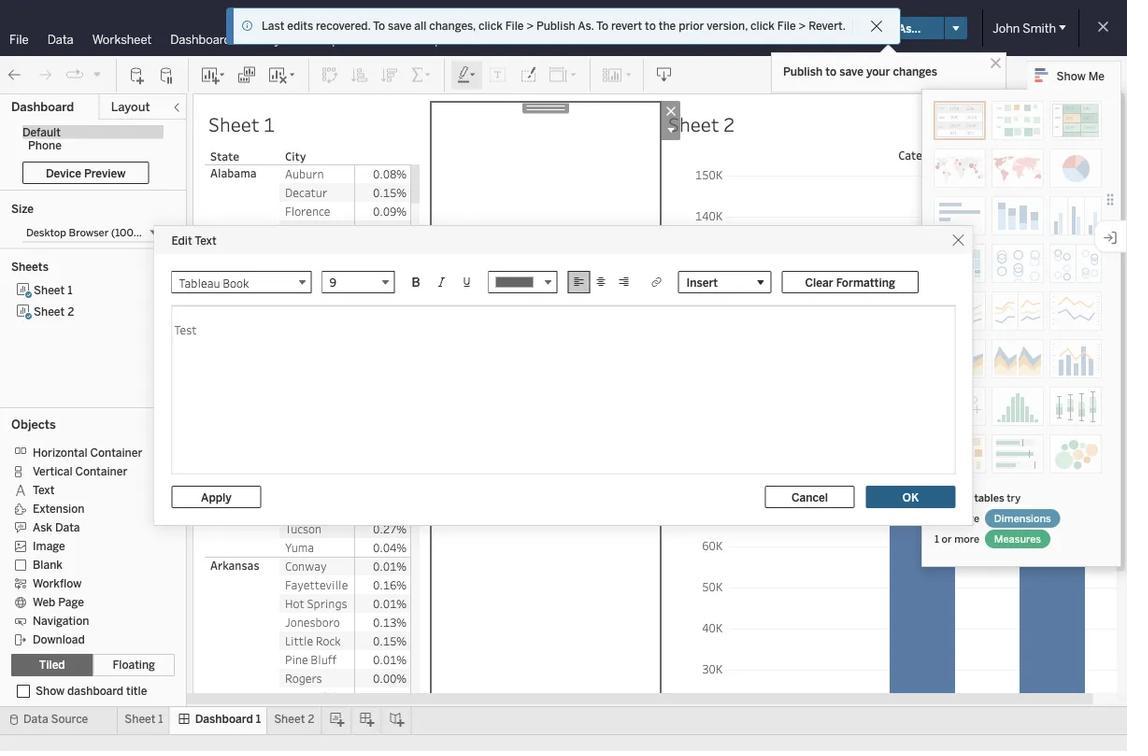 Task type: describe. For each thing, give the bounding box(es) containing it.
text option
[[11, 481, 161, 499]]

format
[[358, 32, 398, 47]]

highlight image
[[456, 66, 478, 85]]

objects list box
[[11, 438, 175, 649]]

show/hide cards image
[[602, 66, 632, 85]]

john smith
[[993, 21, 1057, 36]]

Hoover, City. Press Space to toggle selection. Press Escape to go back to the left margin. Use arrow keys to navigate headers text field
[[280, 221, 354, 239]]

Springdale, City. Press Space to toggle selection. Press Escape to go back to the left margin. Use arrow keys to navigate headers text field
[[280, 688, 354, 707]]

for
[[935, 492, 950, 504]]

Tuscaloosa, City. Press Space to toggle selection. Press Escape to go back to the left margin. Use arrow keys to navigate headers text field
[[280, 295, 354, 314]]

navigation
[[33, 615, 89, 628]]

Montgomery, City. Press Space to toggle selection. Press Escape to go back to the left margin. Use arrow keys to navigate headers text field
[[280, 277, 354, 295]]

0 horizontal spatial sheet 2
[[34, 305, 74, 318]]

objects
[[11, 417, 56, 432]]

clear formatting button
[[782, 271, 919, 294]]

edits
[[287, 19, 313, 33]]

title
[[126, 685, 147, 698]]

as.
[[578, 19, 594, 33]]

extension option
[[11, 499, 161, 518]]

floating
[[113, 659, 155, 672]]

list box containing sheet 1
[[11, 280, 175, 402]]

Yuma, City. Press Space to toggle selection. Press Escape to go back to the left margin. Use arrow keys to navigate headers text field
[[280, 539, 354, 557]]

horizontal
[[33, 446, 87, 460]]

or for dimensions
[[942, 512, 952, 525]]

data source
[[23, 713, 88, 727]]

image
[[33, 540, 65, 553]]

totals image
[[410, 66, 433, 85]]

last
[[262, 19, 285, 33]]

default
[[22, 125, 61, 139]]

ask data option
[[11, 518, 161, 537]]

image option
[[11, 537, 161, 555]]

togglestate option group
[[11, 655, 175, 677]]

source
[[51, 713, 88, 727]]

desktop browser (1000 x 800)
[[26, 226, 175, 239]]

Hot Springs, City. Press Space to toggle selection. Press Escape to go back to the left margin. Use arrow keys to navigate headers text field
[[280, 595, 354, 613]]

device preview
[[46, 166, 126, 180]]

your
[[867, 65, 891, 78]]

0 vertical spatial 2
[[724, 111, 735, 137]]

Little Rock, City. Press Space to toggle selection. Press Escape to go back to the left margin. Use arrow keys to navigate headers text field
[[280, 632, 354, 651]]

show for show me
[[1057, 69, 1086, 83]]

vertical container
[[33, 465, 127, 479]]

measures
[[995, 533, 1041, 546]]

save inside alert
[[388, 19, 412, 33]]

analysis
[[250, 32, 296, 47]]

more options image
[[661, 121, 681, 140]]

new
[[489, 19, 520, 37]]

changes
[[893, 65, 938, 78]]

marks. press enter to open the view data window.. use arrow keys to navigate data visualization elements. image for sheet 2
[[728, 165, 1117, 752]]

web page option
[[11, 593, 161, 612]]

publish for publish as...
[[856, 21, 896, 35]]

edit text
[[172, 234, 217, 247]]

blank option
[[11, 555, 161, 574]]

web
[[33, 596, 56, 609]]

smith
[[1023, 21, 1057, 36]]

sheet 1 inside list box
[[34, 283, 72, 297]]

changes,
[[429, 19, 476, 33]]

help
[[417, 32, 442, 47]]

dimensions
[[995, 512, 1052, 525]]

remove from dashboard image
[[661, 101, 681, 121]]

Pine Bluff, City. Press Space to toggle selection. Press Escape to go back to the left margin. Use arrow keys to navigate headers text field
[[280, 651, 354, 669]]

try
[[1007, 492, 1021, 504]]

page
[[58, 596, 84, 609]]

2 vertical spatial sheet 2
[[274, 713, 315, 727]]

download option
[[11, 630, 161, 649]]

desktop
[[26, 226, 66, 239]]

me
[[1089, 69, 1105, 83]]

blank
[[33, 559, 63, 572]]

or for measures
[[942, 533, 952, 546]]

edit
[[172, 234, 192, 247]]

1 to from the left
[[373, 19, 385, 33]]

Tucson, City. Press Space to toggle selection. Press Escape to go back to the left margin. Use arrow keys to navigate headers text field
[[280, 520, 354, 539]]

2 horizontal spatial sheet 1
[[209, 111, 275, 137]]

2 click from the left
[[751, 19, 775, 33]]

publish to save your changes
[[784, 65, 938, 78]]

marks. press enter to open the view data window.. use arrow keys to navigate data visualization elements. image for sheet 1
[[354, 165, 411, 752]]

formatting
[[837, 276, 896, 289]]

last edits recovered. to save all changes, click file > publish as. to revert to the prior version, click file > revert.
[[262, 19, 846, 33]]

category
[[899, 148, 947, 163]]

edit text dialog
[[155, 226, 973, 525]]

Arizona, State. Press Space to toggle selection. Press Escape to go back to the left margin. Use arrow keys to navigate headers text field
[[205, 314, 280, 557]]

replay animation image
[[65, 66, 84, 84]]

ok
[[903, 491, 919, 504]]

as...
[[898, 21, 921, 35]]

show dashboard title
[[36, 685, 147, 698]]

worksheet
[[92, 32, 152, 47]]

publish inside alert
[[537, 19, 576, 33]]

all
[[414, 19, 427, 33]]

show for show dashboard title
[[36, 685, 65, 698]]

Conway, City. Press Space to toggle selection. Press Escape to go back to the left margin. Use arrow keys to navigate headers text field
[[280, 557, 354, 576]]

recovered.
[[316, 19, 371, 33]]

web page
[[33, 596, 84, 609]]

undo image
[[6, 66, 24, 85]]

tiled
[[39, 659, 65, 672]]

clear formatting
[[806, 276, 896, 289]]

800)
[[151, 226, 175, 239]]

show me button
[[1027, 61, 1122, 90]]

Arkansas, State. Press Space to toggle selection. Press Escape to go back to the left margin. Use arrow keys to navigate headers text field
[[205, 557, 280, 726]]

publish as...
[[856, 21, 921, 35]]

2 vertical spatial 2
[[308, 713, 315, 727]]

default phone
[[22, 125, 62, 152]]

Fayetteville, City. Press Space to toggle selection. Press Escape to go back to the left margin. Use arrow keys to navigate headers text field
[[280, 576, 354, 595]]

horizontal container option
[[11, 443, 161, 462]]

cancel button
[[765, 486, 855, 509]]

device
[[46, 166, 81, 180]]

layout
[[111, 100, 150, 115]]

prior
[[679, 19, 704, 33]]

replay animation image
[[92, 68, 103, 80]]

clear
[[806, 276, 834, 289]]

new data source image
[[128, 66, 147, 85]]

tables
[[975, 492, 1005, 504]]

navigation option
[[11, 612, 161, 630]]

1 vertical spatial dashboard
[[11, 100, 74, 115]]

browser
[[69, 226, 109, 239]]

2 horizontal spatial file
[[778, 19, 796, 33]]



Task type: locate. For each thing, give the bounding box(es) containing it.
1 vertical spatial sheet 2
[[34, 305, 74, 318]]

redo image
[[36, 66, 54, 85]]

swap rows and columns image
[[321, 66, 339, 85]]

click
[[479, 19, 503, 33], [751, 19, 775, 33]]

1 or from the top
[[942, 512, 952, 525]]

0 horizontal spatial to
[[373, 19, 385, 33]]

sheet 1 down "title"
[[125, 713, 163, 727]]

show labels image
[[489, 66, 508, 85]]

0 horizontal spatial show
[[36, 685, 65, 698]]

publish as... button
[[833, 17, 945, 39]]

Auburn, City. Press Space to toggle selection. Press Escape to go back to the left margin. Use arrow keys to navigate headers text field
[[280, 165, 354, 183]]

2 vertical spatial dashboard
[[195, 713, 253, 727]]

1 vertical spatial sheet 1
[[34, 283, 72, 297]]

1 1 or more from the top
[[935, 512, 983, 525]]

show inside "show me" button
[[1057, 69, 1086, 83]]

1 vertical spatial 1 or more
[[935, 533, 983, 546]]

workflow
[[33, 577, 82, 591]]

size
[[11, 202, 34, 216]]

0 vertical spatial data
[[47, 32, 74, 47]]

sort ascending image
[[351, 66, 369, 85]]

horizontal alignment control element
[[568, 271, 635, 294]]

extension
[[33, 502, 85, 516]]

2 1 or more from the top
[[935, 533, 983, 546]]

data for data
[[47, 32, 74, 47]]

0 vertical spatial sheet 1
[[209, 111, 275, 137]]

application containing sheet 1
[[187, 94, 1128, 752]]

to inside alert
[[645, 19, 656, 33]]

> right new
[[527, 19, 534, 33]]

Scottsdale, City. Press Space to toggle selection. Press Escape to go back to the left margin. Use arrow keys to navigate headers text field
[[280, 464, 354, 482]]

2 horizontal spatial sheet 2
[[669, 111, 735, 137]]

1 horizontal spatial click
[[751, 19, 775, 33]]

show down tiled
[[36, 685, 65, 698]]

the
[[659, 19, 676, 33]]

ok button
[[866, 486, 956, 509]]

0 horizontal spatial publish
[[537, 19, 576, 33]]

Decatur, City. Press Space to toggle selection. Press Escape to go back to the left margin. Use arrow keys to navigate headers text field
[[280, 183, 354, 202]]

1 click from the left
[[479, 19, 503, 33]]

vertical
[[33, 465, 73, 479]]

x
[[143, 226, 148, 239]]

text inside dialog
[[195, 234, 217, 247]]

more
[[955, 512, 980, 525], [955, 533, 980, 546]]

0 horizontal spatial to
[[645, 19, 656, 33]]

sheet
[[209, 111, 260, 137], [669, 111, 720, 137], [34, 283, 65, 297], [34, 305, 65, 318], [125, 713, 156, 727], [274, 713, 305, 727]]

fit image
[[549, 66, 579, 85]]

text down vertical
[[33, 484, 55, 497]]

close image
[[987, 54, 1005, 72]]

0 horizontal spatial marks. press enter to open the view data window.. use arrow keys to navigate data visualization elements. image
[[354, 165, 411, 752]]

Florence, City. Press Space to toggle selection. Press Escape to go back to the left margin. Use arrow keys to navigate headers text field
[[280, 202, 354, 221]]

0 horizontal spatial sheet 1
[[34, 283, 72, 297]]

2 or from the top
[[942, 533, 952, 546]]

Rogers, City. Press Space to toggle selection. Press Escape to go back to the left margin. Use arrow keys to navigate headers text field
[[280, 669, 354, 688]]

to right as.
[[597, 19, 609, 33]]

last edits recovered. to save all changes, click file > publish as. to revert to the prior version, click file > revert. alert
[[262, 18, 846, 35]]

0 horizontal spatial text
[[33, 484, 55, 497]]

2 down browser
[[67, 305, 74, 318]]

1 or more for dimensions
[[935, 512, 983, 525]]

text inside option
[[33, 484, 55, 497]]

1 horizontal spatial to
[[597, 19, 609, 33]]

2 marks. press enter to open the view data window.. use arrow keys to navigate data visualization elements. image from the left
[[728, 165, 1117, 752]]

1 horizontal spatial >
[[799, 19, 806, 33]]

1 horizontal spatial publish
[[784, 65, 823, 78]]

text right edit
[[195, 234, 217, 247]]

file left revert.
[[778, 19, 796, 33]]

sort descending image
[[381, 66, 399, 85]]

marks. press enter to open the view data window.. use arrow keys to navigate data visualization elements. image
[[354, 165, 411, 752], [728, 165, 1117, 752]]

sheet 2 down springdale, city. press space to toggle selection. press escape to go back to the left margin. use arrow keys to navigate headers text box
[[274, 713, 315, 727]]

download image
[[655, 66, 674, 85]]

john
[[993, 21, 1020, 36]]

2 horizontal spatial publish
[[856, 21, 896, 35]]

container for horizontal container
[[90, 446, 142, 460]]

Jonesboro, City. Press Space to toggle selection. Press Escape to go back to the left margin. Use arrow keys to navigate headers text field
[[280, 613, 354, 632]]

1 vertical spatial text
[[33, 484, 55, 497]]

new workbook (tableau public)
[[489, 19, 714, 37]]

file up format workbook icon
[[506, 19, 524, 33]]

more for dimensions
[[955, 512, 980, 525]]

click right changes,
[[479, 19, 503, 33]]

data
[[47, 32, 74, 47], [55, 521, 80, 535], [23, 713, 48, 727]]

2 vertical spatial data
[[23, 713, 48, 727]]

preview
[[84, 166, 126, 180]]

phone
[[28, 139, 62, 152]]

clear sheet image
[[267, 66, 297, 85]]

1 vertical spatial 2
[[67, 305, 74, 318]]

show me
[[1057, 69, 1105, 83]]

0 vertical spatial text
[[195, 234, 217, 247]]

1 vertical spatial container
[[75, 465, 127, 479]]

data up replay animation icon
[[47, 32, 74, 47]]

download
[[33, 633, 85, 647]]

1 > from the left
[[527, 19, 534, 33]]

sheet 1 down duplicate image
[[209, 111, 275, 137]]

file up undo icon
[[9, 32, 29, 47]]

1 vertical spatial data
[[55, 521, 80, 535]]

to left the the
[[645, 19, 656, 33]]

application
[[187, 94, 1128, 752]]

sheet 1
[[209, 111, 275, 137], [34, 283, 72, 297], [125, 713, 163, 727]]

2 horizontal spatial 2
[[724, 111, 735, 137]]

2 to from the left
[[597, 19, 609, 33]]

or
[[942, 512, 952, 525], [942, 533, 952, 546]]

device preview button
[[22, 162, 149, 184]]

data left source
[[23, 713, 48, 727]]

info image
[[241, 20, 254, 33]]

0 horizontal spatial file
[[9, 32, 29, 47]]

to
[[645, 19, 656, 33], [826, 65, 837, 78]]

public)
[[664, 19, 714, 37]]

0 horizontal spatial >
[[527, 19, 534, 33]]

text
[[953, 492, 972, 504]]

sheet 2 down sheets
[[34, 305, 74, 318]]

workbook
[[523, 19, 595, 37]]

revert
[[611, 19, 643, 33]]

to right recovered.
[[373, 19, 385, 33]]

0 vertical spatial to
[[645, 19, 656, 33]]

publish for publish to save your changes
[[784, 65, 823, 78]]

1 more from the top
[[955, 512, 980, 525]]

apply button
[[172, 486, 261, 509]]

Alabama, State. Press Space to toggle selection. Press Escape to go back to the left margin. Use arrow keys to navigate headers text field
[[205, 165, 280, 314]]

0 vertical spatial or
[[942, 512, 952, 525]]

show
[[1057, 69, 1086, 83], [36, 685, 65, 698]]

publish left as.
[[537, 19, 576, 33]]

save left the your
[[840, 65, 864, 78]]

click right 'version,'
[[751, 19, 775, 33]]

1 vertical spatial or
[[942, 533, 952, 546]]

1 horizontal spatial sheet 1
[[125, 713, 163, 727]]

> left revert.
[[799, 19, 806, 33]]

revert.
[[809, 19, 846, 33]]

1 marks. press enter to open the view data window.. use arrow keys to navigate data visualization elements. image from the left
[[354, 165, 411, 752]]

1 horizontal spatial sheet 2
[[274, 713, 315, 727]]

2 > from the left
[[799, 19, 806, 33]]

sheets
[[11, 260, 49, 274]]

0 vertical spatial show
[[1057, 69, 1086, 83]]

1 horizontal spatial 2
[[308, 713, 315, 727]]

show left me
[[1057, 69, 1086, 83]]

container for vertical container
[[75, 465, 127, 479]]

list box
[[11, 280, 175, 402]]

format workbook image
[[519, 66, 538, 85]]

1
[[264, 111, 275, 137], [67, 283, 72, 297], [935, 512, 940, 525], [935, 533, 940, 546], [158, 713, 163, 727], [256, 713, 261, 727]]

new worksheet image
[[200, 66, 226, 85]]

data inside ask data option
[[55, 521, 80, 535]]

Mobile, City. Press Space to toggle selection. Press Escape to go back to the left margin. Use arrow keys to navigate headers text field
[[280, 258, 354, 277]]

save left all
[[388, 19, 412, 33]]

sheet 2 down the download image
[[669, 111, 735, 137]]

2
[[724, 111, 735, 137], [67, 305, 74, 318], [308, 713, 315, 727]]

to down revert.
[[826, 65, 837, 78]]

2 more from the top
[[955, 533, 980, 546]]

0 vertical spatial 1 or more
[[935, 512, 983, 525]]

1 vertical spatial more
[[955, 533, 980, 546]]

0 vertical spatial save
[[388, 19, 412, 33]]

0 vertical spatial dashboard
[[170, 32, 231, 47]]

1 vertical spatial show
[[36, 685, 65, 698]]

sheet 2
[[669, 111, 735, 137], [34, 305, 74, 318], [274, 713, 315, 727]]

1 horizontal spatial marks. press enter to open the view data window.. use arrow keys to navigate data visualization elements. image
[[728, 165, 1117, 752]]

>
[[527, 19, 534, 33], [799, 19, 806, 33]]

publish inside button
[[856, 21, 896, 35]]

dashboard
[[67, 685, 124, 698]]

container up vertical container option
[[90, 446, 142, 460]]

collapse image
[[171, 102, 182, 113]]

1 horizontal spatial file
[[506, 19, 524, 33]]

1 vertical spatial save
[[840, 65, 864, 78]]

ask
[[33, 521, 52, 535]]

0 vertical spatial sheet 2
[[669, 111, 735, 137]]

vertical container option
[[11, 462, 161, 481]]

1 vertical spatial to
[[826, 65, 837, 78]]

to
[[373, 19, 385, 33], [597, 19, 609, 33]]

cancel
[[792, 491, 828, 504]]

container down horizontal container
[[75, 465, 127, 479]]

1 horizontal spatial text
[[195, 234, 217, 247]]

duplicate image
[[237, 66, 256, 85]]

1 horizontal spatial show
[[1057, 69, 1086, 83]]

0 horizontal spatial 2
[[67, 305, 74, 318]]

(1000
[[111, 226, 140, 239]]

Huntsville, City. Press Space to toggle selection. Press Escape to go back to the left margin. Use arrow keys to navigate headers text field
[[280, 239, 354, 258]]

more for measures
[[955, 533, 980, 546]]

(tableau
[[599, 19, 660, 37]]

1 or more
[[935, 512, 983, 525], [935, 533, 983, 546]]

data down extension
[[55, 521, 80, 535]]

ask data
[[33, 521, 80, 535]]

apply
[[201, 491, 232, 504]]

pause auto updates image
[[158, 66, 177, 85]]

sheet 1 down sheets
[[34, 283, 72, 297]]

dashboard
[[170, 32, 231, 47], [11, 100, 74, 115], [195, 713, 253, 727]]

2 vertical spatial sheet 1
[[125, 713, 163, 727]]

publish
[[537, 19, 576, 33], [856, 21, 896, 35], [784, 65, 823, 78]]

publish down revert.
[[784, 65, 823, 78]]

1 or more for measures
[[935, 533, 983, 546]]

1 horizontal spatial to
[[826, 65, 837, 78]]

horizontal container
[[33, 446, 142, 460]]

2 down springdale, city. press space to toggle selection. press escape to go back to the left margin. use arrow keys to navigate headers text box
[[308, 713, 315, 727]]

0 vertical spatial container
[[90, 446, 142, 460]]

version,
[[707, 19, 748, 33]]

0 horizontal spatial save
[[388, 19, 412, 33]]

map
[[315, 32, 339, 47]]

dashboard 1
[[195, 713, 261, 727]]

workflow option
[[11, 574, 161, 593]]

data for data source
[[23, 713, 48, 727]]

for text tables try
[[935, 492, 1021, 504]]

save
[[388, 19, 412, 33], [840, 65, 864, 78]]

2 right more options icon
[[724, 111, 735, 137]]

publish left as...
[[856, 21, 896, 35]]

container
[[90, 446, 142, 460], [75, 465, 127, 479]]

0 vertical spatial more
[[955, 512, 980, 525]]

1 horizontal spatial save
[[840, 65, 864, 78]]

0 horizontal spatial click
[[479, 19, 503, 33]]



Task type: vqa. For each thing, say whether or not it's contained in the screenshot.
first Marks. Press Enter to open the View Data window.. Use arrow keys to navigate data visualization elements. image from left
yes



